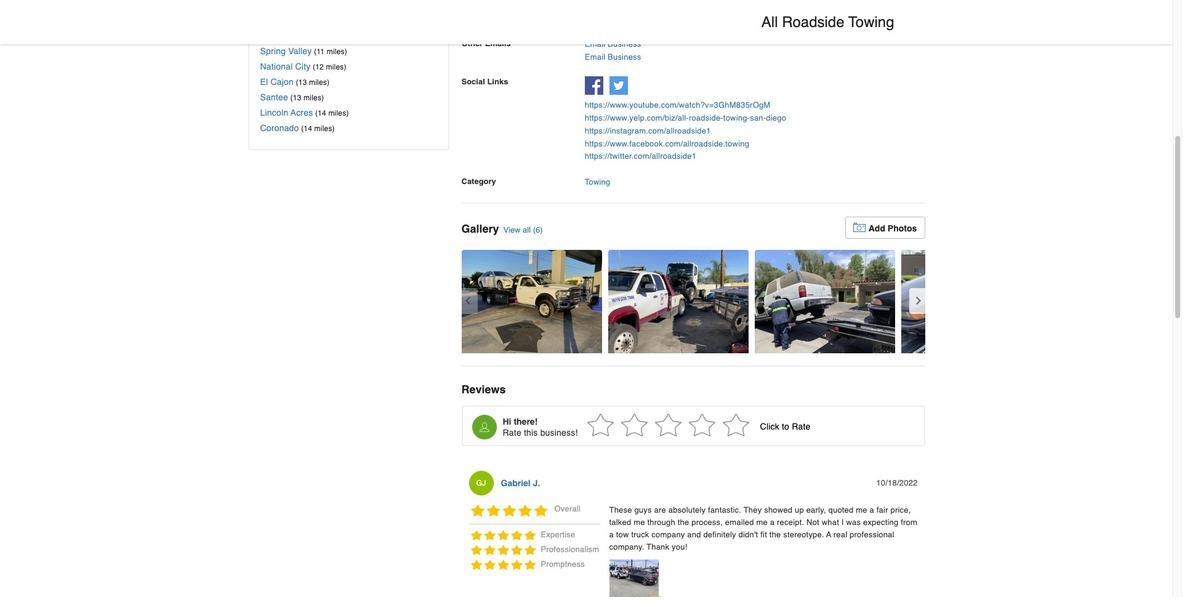 Task type: describe. For each thing, give the bounding box(es) containing it.
5
[[719, 422, 724, 432]]

fair
[[877, 506, 889, 515]]

coronado
[[260, 123, 299, 133]]

fantastic.
[[708, 506, 742, 515]]

mountain
[[291, 31, 328, 41]]

0 horizontal spatial the
[[678, 518, 690, 527]]

professionalism
[[541, 545, 599, 554]]

these
[[609, 506, 632, 515]]

valley
[[288, 46, 312, 56]]

i
[[842, 518, 844, 527]]

review image image
[[609, 560, 659, 597]]

https://twitter.com/allroadside1 link
[[585, 151, 925, 163]]

from
[[901, 518, 918, 527]]

you!
[[672, 542, 688, 552]]

all
[[523, 225, 531, 234]]

miles) right acres
[[329, 109, 349, 118]]

receipt.
[[777, 518, 805, 527]]

cajon
[[271, 77, 294, 87]]

santee
[[260, 92, 288, 102]]

other
[[462, 39, 483, 48]]

3 all roadside towing - san diego, ca image from the left
[[755, 250, 895, 353]]

add photos link
[[845, 217, 925, 239]]

1 vertical spatial (14
[[301, 124, 312, 133]]

santee link
[[260, 92, 288, 102]]

photos
[[888, 223, 917, 233]]

these guys are absolutely fantastic.  they showed up early, quoted me a fair price, talked me through the process, emailed me a receipt.  not what i was expecting from a tow truck company and definitely didn't fit the stereotype.  a real professional company.  thank you!
[[609, 506, 918, 552]]

2 all roadside towing - san diego, ca image from the left
[[608, 250, 749, 353]]

1 email from the top
[[585, 39, 606, 49]]

guys
[[635, 506, 652, 515]]

roadside
[[782, 14, 845, 31]]

early,
[[807, 506, 826, 515]]

j.
[[533, 478, 540, 488]]

gabriel j. link
[[501, 478, 540, 488]]

1 all roadside towing - san diego, ca image from the left
[[462, 250, 602, 353]]

2 business from the top
[[608, 52, 642, 61]]

thank
[[647, 542, 670, 552]]

emails
[[485, 39, 511, 48]]

0 horizontal spatial me
[[634, 518, 645, 527]]

miles) down ranch
[[327, 47, 347, 56]]

real
[[834, 530, 848, 539]]

towing-
[[724, 113, 750, 123]]

social links
[[462, 77, 508, 86]]

0 horizontal spatial towing
[[585, 177, 611, 187]]

company.
[[609, 542, 645, 552]]

there!
[[514, 417, 538, 427]]

stereotype.
[[784, 530, 825, 539]]

reviews
[[462, 383, 506, 396]]

ranch
[[330, 31, 356, 41]]

are
[[654, 506, 666, 515]]

2 vertical spatial a
[[609, 530, 614, 539]]

miles) right (12
[[326, 63, 347, 71]]

carmel mountain ranch link
[[260, 31, 356, 41]]

carmel
[[260, 31, 289, 41]]

(11
[[314, 47, 325, 56]]

1 horizontal spatial me
[[757, 518, 768, 527]]

they
[[744, 506, 762, 515]]

https://www.youtube.com/watch?v=3ghm835rogm https://www.yelp.com/biz/all-roadside-towing-san-diego https://instagram.com/allroadside1 https://www.facebook.com/allroadside.towing https://twitter.com/allroadside1
[[585, 101, 787, 161]]

quoted
[[829, 506, 854, 515]]

through
[[648, 518, 676, 527]]

gallery
[[462, 222, 499, 235]]

2 horizontal spatial me
[[856, 506, 868, 515]]

lincoln acres link
[[260, 108, 313, 118]]

2 horizontal spatial a
[[870, 506, 875, 515]]

gallery view all (6)
[[462, 222, 543, 235]]

1 horizontal spatial the
[[770, 530, 781, 539]]

0 vertical spatial (13
[[296, 78, 307, 87]]

coronado link
[[260, 123, 299, 133]]

professional
[[850, 530, 895, 539]]

fit
[[761, 530, 767, 539]]

gj
[[477, 479, 486, 488]]

other emails
[[462, 39, 511, 48]]

https://www.youtube.com/watch?v=3ghm835rogm link
[[585, 99, 925, 112]]

https://www.facebook.com/allroadside.towing link
[[585, 138, 925, 151]]

1 email business link from the top
[[585, 39, 642, 49]]

1 horizontal spatial a
[[770, 518, 775, 527]]

this
[[524, 428, 538, 438]]

https://www.facebook.com/allroadside.towing
[[585, 139, 750, 148]]

view
[[504, 225, 521, 234]]

social
[[462, 77, 485, 86]]

tow
[[616, 530, 629, 539]]

3
[[651, 422, 656, 432]]

price,
[[891, 506, 911, 515]]

up
[[795, 506, 804, 515]]

business!
[[541, 428, 578, 438]]



Task type: vqa. For each thing, say whether or not it's contained in the screenshot.
provided
no



Task type: locate. For each thing, give the bounding box(es) containing it.
gabriel
[[501, 478, 531, 488]]

a
[[827, 530, 832, 539]]

towing down https://twitter.com/allroadside1
[[585, 177, 611, 187]]

a
[[870, 506, 875, 515], [770, 518, 775, 527], [609, 530, 614, 539]]

4 all roadside towing - san diego, ca image from the left
[[901, 250, 1042, 353]]

https://www.yelp.com/biz/all-
[[585, 113, 689, 123]]

rate right 'to'
[[792, 422, 811, 432]]

https://instagram.com/allroadside1
[[585, 126, 711, 135]]

me up the fit
[[757, 518, 768, 527]]

towing right roadside in the right of the page
[[849, 14, 895, 31]]

was
[[847, 518, 861, 527]]

emailed
[[725, 518, 754, 527]]

me
[[856, 506, 868, 515], [634, 518, 645, 527], [757, 518, 768, 527]]

a left "tow"
[[609, 530, 614, 539]]

a down showed
[[770, 518, 775, 527]]

truck
[[632, 530, 650, 539]]

the right the fit
[[770, 530, 781, 539]]

email
[[585, 39, 606, 49], [585, 52, 606, 61]]

(14 right acres
[[315, 109, 326, 118]]

email business link
[[585, 39, 642, 49], [585, 52, 642, 61]]

san-
[[750, 113, 766, 123]]

4
[[685, 422, 690, 432]]

2
[[618, 422, 622, 432]]

the
[[678, 518, 690, 527], [770, 530, 781, 539]]

email business email business
[[585, 39, 642, 61]]

me up the was
[[856, 506, 868, 515]]

1 horizontal spatial rate
[[792, 422, 811, 432]]

0 horizontal spatial rate
[[503, 428, 522, 438]]

0 vertical spatial a
[[870, 506, 875, 515]]

me up truck
[[634, 518, 645, 527]]

(6)
[[533, 225, 543, 234]]

city
[[295, 62, 311, 71]]

and
[[688, 530, 701, 539]]

rate for there!
[[503, 428, 522, 438]]

1 vertical spatial email
[[585, 52, 606, 61]]

2 email from the top
[[585, 52, 606, 61]]

gabriel j.
[[501, 478, 540, 488]]

1 vertical spatial (13
[[290, 94, 302, 102]]

1 horizontal spatial towing
[[849, 14, 895, 31]]

0 vertical spatial email business link
[[585, 39, 642, 49]]

el cajon link
[[260, 77, 294, 87]]

https://instagram.com/allroadside1 link
[[585, 125, 925, 138]]

https://www.youtube.com/watch?v=3ghm835rogm
[[585, 101, 771, 110]]

1
[[584, 422, 589, 432]]

miles) right coronado
[[315, 124, 335, 133]]

all roadside towing carmel mountain ranch spring valley (11 miles) national city (12 miles) el cajon (13 miles) santee (13 miles) lincoln acres (14 miles) coronado (14 miles)
[[260, 14, 895, 133]]

a left fair
[[870, 506, 875, 515]]

1 vertical spatial email business link
[[585, 52, 642, 61]]

rate for to
[[792, 422, 811, 432]]

1 business from the top
[[608, 39, 642, 49]]

promptness
[[541, 560, 585, 569]]

(13 down city in the top of the page
[[296, 78, 307, 87]]

all roadside towing - san diego, ca image
[[462, 250, 602, 353], [608, 250, 749, 353], [755, 250, 895, 353], [901, 250, 1042, 353]]

to
[[782, 422, 790, 432]]

talked
[[609, 518, 632, 527]]

didn't
[[739, 530, 759, 539]]

business
[[608, 39, 642, 49], [608, 52, 642, 61]]

(14
[[315, 109, 326, 118], [301, 124, 312, 133]]

rate inside hi there! rate this business!
[[503, 428, 522, 438]]

spring valley link
[[260, 46, 312, 56]]

miles) up acres
[[304, 94, 324, 102]]

rate down "hi"
[[503, 428, 522, 438]]

rate
[[792, 422, 811, 432], [503, 428, 522, 438]]

expertise
[[541, 530, 576, 539]]

click
[[760, 422, 780, 432]]

view all (6) link
[[504, 225, 543, 234]]

1 vertical spatial business
[[608, 52, 642, 61]]

national
[[260, 62, 293, 71]]

hi there! rate this business!
[[503, 417, 578, 438]]

the down absolutely at the bottom right of page
[[678, 518, 690, 527]]

process,
[[692, 518, 723, 527]]

(13 up acres
[[290, 94, 302, 102]]

hi
[[503, 417, 512, 427]]

0 vertical spatial email
[[585, 39, 606, 49]]

roadside-
[[689, 113, 724, 123]]

click to rate
[[760, 422, 811, 432]]

0 horizontal spatial a
[[609, 530, 614, 539]]

https://twitter.com/allroadside1
[[585, 152, 697, 161]]

1 horizontal spatial (14
[[315, 109, 326, 118]]

2 email business link from the top
[[585, 52, 642, 61]]

1 vertical spatial the
[[770, 530, 781, 539]]

miles)
[[327, 47, 347, 56], [326, 63, 347, 71], [309, 78, 330, 87], [304, 94, 324, 102], [329, 109, 349, 118], [315, 124, 335, 133]]

0 vertical spatial towing
[[849, 14, 895, 31]]

0 vertical spatial (14
[[315, 109, 326, 118]]

not
[[807, 518, 820, 527]]

0 horizontal spatial (14
[[301, 124, 312, 133]]

(14 down acres
[[301, 124, 312, 133]]

miles) down (12
[[309, 78, 330, 87]]

what
[[822, 518, 840, 527]]

0 vertical spatial the
[[678, 518, 690, 527]]

diego
[[766, 113, 787, 123]]

add photos
[[869, 223, 917, 233]]

el
[[260, 77, 268, 87]]

0 vertical spatial business
[[608, 39, 642, 49]]

all
[[762, 14, 778, 31]]

1 vertical spatial a
[[770, 518, 775, 527]]

towing link
[[585, 177, 611, 187]]

1 vertical spatial towing
[[585, 177, 611, 187]]

expecting
[[864, 518, 899, 527]]

overall
[[555, 504, 581, 514]]

links
[[487, 77, 508, 86]]

absolutely
[[669, 506, 706, 515]]

towing inside "all roadside towing carmel mountain ranch spring valley (11 miles) national city (12 miles) el cajon (13 miles) santee (13 miles) lincoln acres (14 miles) coronado (14 miles)"
[[849, 14, 895, 31]]

definitely
[[704, 530, 737, 539]]

https://www.yelp.com/biz/all-roadside-towing-san-diego link
[[585, 112, 925, 125]]

company
[[652, 530, 685, 539]]

10/18/2022
[[877, 478, 918, 488]]



